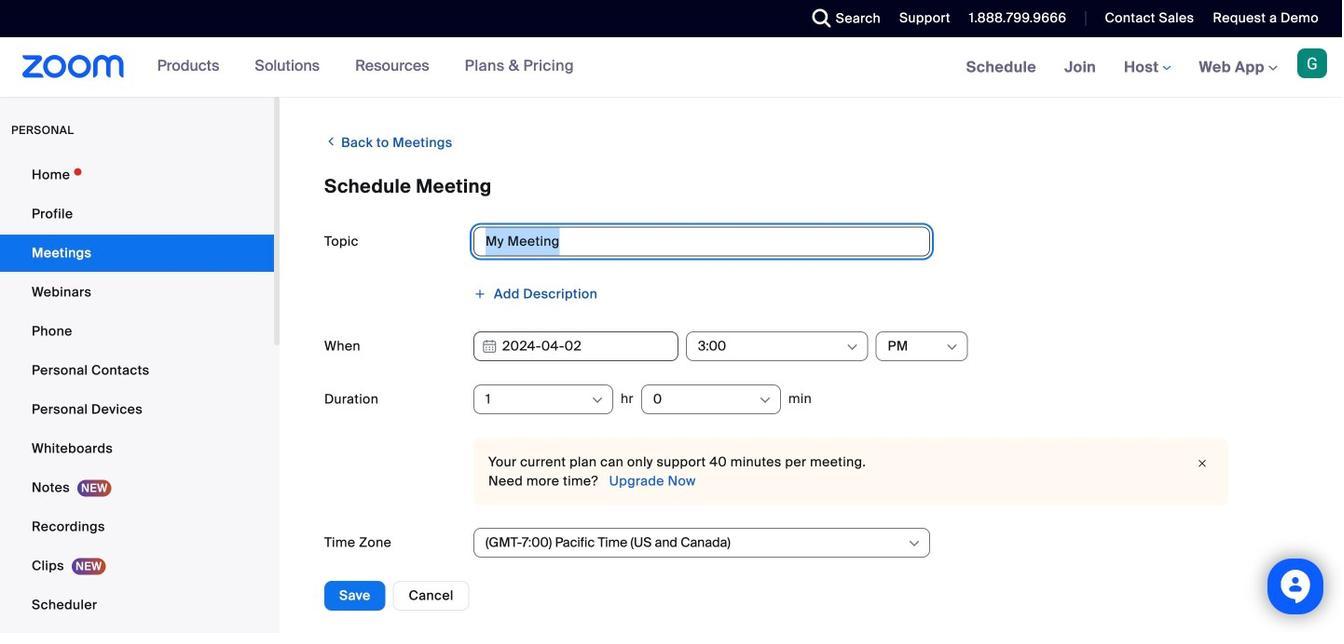 Task type: vqa. For each thing, say whether or not it's contained in the screenshot.
the receive associated with 120
no



Task type: describe. For each thing, give the bounding box(es) containing it.
select start time text field
[[698, 333, 844, 361]]

meetings navigation
[[952, 37, 1342, 98]]

zoom logo image
[[22, 55, 125, 78]]

close image
[[1191, 455, 1214, 474]]

2 show options image from the left
[[758, 393, 773, 408]]

personal menu menu
[[0, 157, 274, 634]]

profile picture image
[[1297, 48, 1327, 78]]



Task type: locate. For each thing, give the bounding box(es) containing it.
My Meeting text field
[[474, 227, 930, 257]]

1 show options image from the left
[[590, 393, 605, 408]]

select time zone text field
[[486, 529, 906, 557]]

add image
[[474, 288, 487, 301]]

show options image down choose date text field
[[590, 393, 605, 408]]

choose date text field
[[474, 332, 679, 362]]

product information navigation
[[143, 37, 588, 97]]

show options image
[[590, 393, 605, 408], [758, 393, 773, 408]]

left image
[[324, 132, 338, 151]]

0 horizontal spatial show options image
[[590, 393, 605, 408]]

show options image down select start time text field
[[758, 393, 773, 408]]

banner
[[0, 37, 1342, 98]]

1 horizontal spatial show options image
[[758, 393, 773, 408]]



